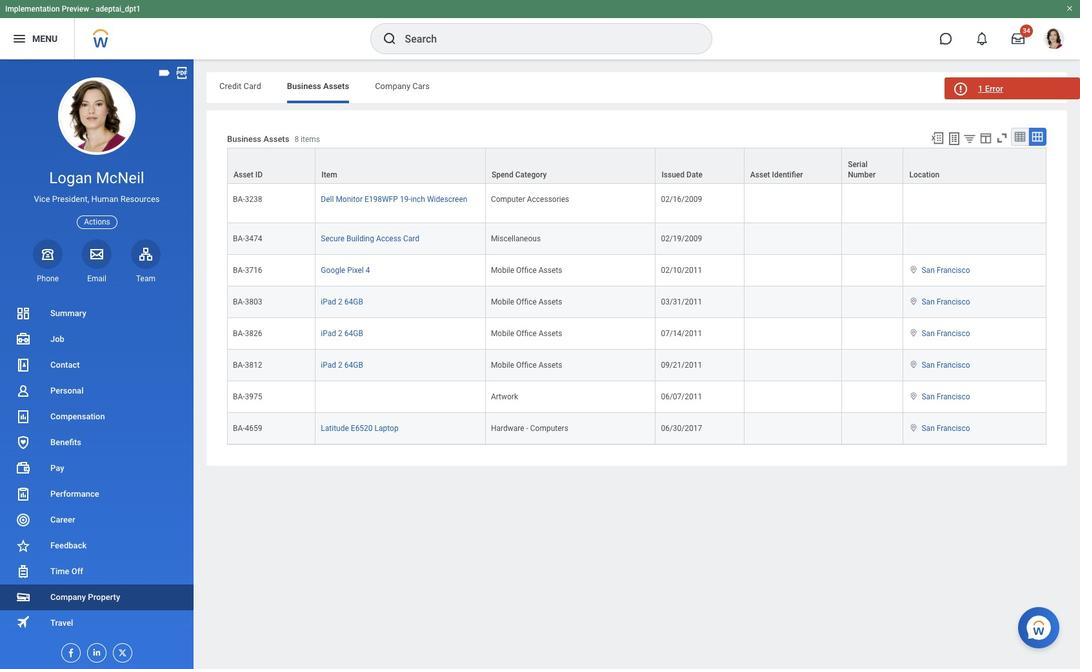 Task type: describe. For each thing, give the bounding box(es) containing it.
benefits image
[[15, 435, 31, 450]]

ba-3716
[[233, 266, 262, 275]]

performance
[[50, 489, 99, 499]]

san francisco for 06/07/2011
[[922, 393, 970, 402]]

inbox large image
[[1012, 32, 1025, 45]]

1 error button
[[945, 77, 1080, 99]]

dell monitor e198wfp 19-inch widescreen
[[321, 195, 467, 204]]

ipad 2 64gb link for 3812
[[321, 358, 363, 370]]

san for 07/14/2011
[[922, 329, 935, 338]]

row containing ba-4659
[[227, 413, 1047, 445]]

item
[[322, 170, 337, 179]]

export to worksheets image
[[947, 131, 962, 146]]

ba-3812 element
[[233, 358, 262, 370]]

tab list containing credit card
[[207, 72, 1067, 103]]

implementation preview -   adeptai_dpt1
[[5, 5, 141, 14]]

office for 09/21/2011
[[516, 361, 537, 370]]

3238
[[245, 195, 262, 204]]

list containing summary
[[0, 301, 194, 636]]

mobile office assets for 02/10/2011
[[491, 266, 562, 275]]

error
[[985, 84, 1003, 94]]

location image for 02/10/2011
[[909, 265, 919, 274]]

time off link
[[0, 559, 194, 585]]

serial
[[848, 160, 868, 169]]

row containing serial number
[[227, 148, 1047, 184]]

ba-3826
[[233, 329, 262, 338]]

access
[[376, 234, 401, 243]]

asset for asset id
[[234, 170, 254, 179]]

building
[[347, 234, 374, 243]]

spend
[[492, 170, 514, 179]]

mobile office assets element for 09/21/2011
[[491, 358, 562, 370]]

office for 02/10/2011
[[516, 266, 537, 275]]

san francisco link for 06/30/2017
[[922, 422, 970, 433]]

search image
[[382, 31, 397, 46]]

location image for 03/31/2011
[[909, 297, 919, 306]]

preview
[[62, 5, 89, 14]]

serial number
[[848, 160, 876, 179]]

artwork element
[[491, 390, 518, 402]]

phone image
[[39, 246, 57, 262]]

summary link
[[0, 301, 194, 327]]

mobile office assets element for 03/31/2011
[[491, 295, 562, 307]]

location
[[910, 170, 940, 179]]

mcneil
[[96, 169, 144, 187]]

navigation pane region
[[0, 59, 194, 669]]

time
[[50, 567, 69, 576]]

office for 03/31/2011
[[516, 298, 537, 307]]

travel image
[[15, 615, 31, 630]]

3474
[[245, 234, 262, 243]]

job
[[50, 334, 64, 344]]

assets for 3826
[[539, 329, 562, 338]]

san francisco for 02/10/2011
[[922, 266, 970, 275]]

spend category button
[[486, 148, 655, 183]]

phone
[[37, 274, 59, 283]]

mobile office assets for 03/31/2011
[[491, 298, 562, 307]]

adeptai_dpt1
[[96, 5, 141, 14]]

actions button
[[77, 215, 117, 229]]

hardware - computers
[[491, 424, 568, 433]]

ba-3238 element
[[233, 192, 262, 204]]

business for business assets 8 items
[[227, 134, 261, 144]]

ba-3474 element
[[233, 232, 262, 243]]

google
[[321, 266, 345, 275]]

team
[[136, 274, 156, 283]]

- inside hardware - computers 'element'
[[526, 424, 528, 433]]

career link
[[0, 507, 194, 533]]

menu
[[32, 33, 58, 44]]

pixel
[[347, 266, 364, 275]]

computer accessories element
[[491, 192, 569, 204]]

san for 09/21/2011
[[922, 361, 935, 370]]

career image
[[15, 512, 31, 528]]

2 for 3812
[[338, 361, 343, 370]]

summary
[[50, 308, 86, 318]]

location image for 07/14/2011
[[909, 329, 919, 338]]

location button
[[904, 148, 1046, 183]]

06/30/2017
[[661, 424, 702, 433]]

asset identifier button
[[745, 148, 842, 183]]

19-
[[400, 195, 411, 204]]

francisco for 02/10/2011
[[937, 266, 970, 275]]

job link
[[0, 327, 194, 352]]

02/16/2009
[[661, 195, 702, 204]]

notifications large image
[[976, 32, 989, 45]]

compensation
[[50, 412, 105, 421]]

location image for 06/30/2017
[[909, 424, 919, 433]]

san francisco for 07/14/2011
[[922, 329, 970, 338]]

logan
[[49, 169, 92, 187]]

contact
[[50, 360, 80, 370]]

ipad for 3803
[[321, 298, 336, 307]]

mobile office assets for 07/14/2011
[[491, 329, 562, 338]]

francisco for 07/14/2011
[[937, 329, 970, 338]]

34 button
[[1004, 25, 1033, 53]]

latitude e6520 laptop link
[[321, 422, 399, 433]]

san for 06/30/2017
[[922, 424, 935, 433]]

secure building access card link
[[321, 232, 420, 243]]

issued date button
[[656, 148, 744, 183]]

date
[[687, 170, 703, 179]]

tag image
[[157, 66, 172, 80]]

company property link
[[0, 585, 194, 611]]

menu banner
[[0, 0, 1080, 59]]

ba- for ba-3474
[[233, 234, 245, 243]]

office for 07/14/2011
[[516, 329, 537, 338]]

contact link
[[0, 352, 194, 378]]

2 for 3803
[[338, 298, 343, 307]]

ba- for ba-3238
[[233, 195, 245, 204]]

ipad 2 64gb for ba-3803
[[321, 298, 363, 307]]

location image for 06/07/2011
[[909, 392, 919, 401]]

credit card
[[219, 81, 261, 91]]

phone logan mcneil element
[[33, 274, 63, 284]]

asset identifier
[[750, 170, 803, 179]]

e198wfp
[[365, 195, 398, 204]]

row containing ba-3474
[[227, 223, 1047, 255]]

facebook image
[[62, 644, 76, 658]]

02/19/2009
[[661, 234, 702, 243]]

latitude
[[321, 424, 349, 433]]

company cars
[[375, 81, 430, 91]]

hardware
[[491, 424, 524, 433]]

ba-3803 element
[[233, 295, 262, 307]]

san francisco for 03/31/2011
[[922, 298, 970, 307]]

personal link
[[0, 378, 194, 404]]

monitor
[[336, 195, 363, 204]]

issued
[[662, 170, 685, 179]]

mobile office assets element for 02/10/2011
[[491, 264, 562, 275]]

pay link
[[0, 456, 194, 481]]

09/21/2011
[[661, 361, 702, 370]]

career
[[50, 515, 75, 525]]

0 horizontal spatial card
[[244, 81, 261, 91]]

3826
[[245, 329, 262, 338]]

phone button
[[33, 239, 63, 284]]

pay image
[[15, 461, 31, 476]]

contact image
[[15, 358, 31, 373]]

3812
[[245, 361, 262, 370]]

feedback link
[[0, 533, 194, 559]]

ipad 2 64gb for ba-3826
[[321, 329, 363, 338]]

email button
[[82, 239, 112, 284]]

ba-3826 element
[[233, 327, 262, 338]]

compensation link
[[0, 404, 194, 430]]

menu button
[[0, 18, 74, 59]]

vice
[[34, 194, 50, 204]]

ba- for ba-3826
[[233, 329, 245, 338]]



Task type: vqa. For each thing, say whether or not it's contained in the screenshot.
left /
no



Task type: locate. For each thing, give the bounding box(es) containing it.
4 row from the top
[[227, 255, 1047, 287]]

0 horizontal spatial company
[[50, 592, 86, 602]]

ba- up ba-3812 element
[[233, 329, 245, 338]]

4 ba- from the top
[[233, 298, 245, 307]]

0 vertical spatial location image
[[909, 265, 919, 274]]

asset for asset identifier
[[750, 170, 770, 179]]

6 row from the top
[[227, 318, 1047, 350]]

03/31/2011
[[661, 298, 702, 307]]

office
[[516, 266, 537, 275], [516, 298, 537, 307], [516, 329, 537, 338], [516, 361, 537, 370]]

business assets
[[287, 81, 349, 91]]

9 row from the top
[[227, 413, 1047, 445]]

02/10/2011
[[661, 266, 702, 275]]

justify image
[[12, 31, 27, 46]]

2 office from the top
[[516, 298, 537, 307]]

san francisco link for 03/31/2011
[[922, 295, 970, 307]]

e6520
[[351, 424, 373, 433]]

row up 06/30/2017
[[227, 382, 1047, 413]]

san for 03/31/2011
[[922, 298, 935, 307]]

Search Workday  search field
[[405, 25, 685, 53]]

san francisco link for 07/14/2011
[[922, 327, 970, 338]]

7 row from the top
[[227, 350, 1047, 382]]

ba-4659 element
[[233, 422, 262, 433]]

0 vertical spatial ipad 2 64gb link
[[321, 295, 363, 307]]

location image for 09/21/2011
[[909, 360, 919, 369]]

assets for 3803
[[539, 298, 562, 307]]

francisco for 09/21/2011
[[937, 361, 970, 370]]

2 64gb from the top
[[344, 329, 363, 338]]

- inside menu banner
[[91, 5, 94, 14]]

2 san francisco from the top
[[922, 298, 970, 307]]

mobile office assets for 09/21/2011
[[491, 361, 562, 370]]

artwork
[[491, 393, 518, 402]]

asset left the identifier
[[750, 170, 770, 179]]

select to filter grid data image
[[963, 132, 977, 145]]

ba- for ba-3803
[[233, 298, 245, 307]]

human
[[91, 194, 118, 204]]

ipad 2 64gb link for 3803
[[321, 295, 363, 307]]

card right access
[[403, 234, 420, 243]]

5 francisco from the top
[[937, 393, 970, 402]]

1 ipad 2 64gb from the top
[[321, 298, 363, 307]]

company down "time off"
[[50, 592, 86, 602]]

8 ba- from the top
[[233, 424, 245, 433]]

identifier
[[772, 170, 803, 179]]

mail image
[[89, 246, 105, 262]]

ipad 2 64gb link for 3826
[[321, 327, 363, 338]]

company property image
[[15, 590, 31, 605]]

4 francisco from the top
[[937, 361, 970, 370]]

team link
[[131, 239, 161, 284]]

3716
[[245, 266, 262, 275]]

mobile
[[491, 266, 514, 275], [491, 298, 514, 307], [491, 329, 514, 338], [491, 361, 514, 370]]

7 ba- from the top
[[233, 393, 245, 402]]

export to excel image
[[931, 131, 945, 145]]

travel link
[[0, 611, 194, 636]]

1 vertical spatial card
[[403, 234, 420, 243]]

tab list
[[207, 72, 1067, 103]]

1 mobile from the top
[[491, 266, 514, 275]]

san for 02/10/2011
[[922, 266, 935, 275]]

0 vertical spatial company
[[375, 81, 411, 91]]

row containing ba-3826
[[227, 318, 1047, 350]]

3 ipad from the top
[[321, 361, 336, 370]]

1 vertical spatial 2
[[338, 329, 343, 338]]

company property
[[50, 592, 120, 602]]

san francisco link for 02/10/2011
[[922, 264, 970, 275]]

2 vertical spatial ipad
[[321, 361, 336, 370]]

1 mobile office assets element from the top
[[491, 264, 562, 275]]

1 row from the top
[[227, 148, 1047, 184]]

expand table image
[[1031, 130, 1044, 143]]

mobile for 03/31/2011
[[491, 298, 514, 307]]

2 san francisco link from the top
[[922, 295, 970, 307]]

row down issued
[[227, 184, 1047, 223]]

view printable version (pdf) image
[[175, 66, 189, 80]]

2 vertical spatial ipad 2 64gb link
[[321, 358, 363, 370]]

3 san from the top
[[922, 329, 935, 338]]

cell
[[745, 184, 842, 223], [842, 184, 904, 223], [904, 184, 1047, 223], [745, 223, 842, 255], [842, 223, 904, 255], [904, 223, 1047, 255], [745, 255, 842, 287], [842, 255, 904, 287], [745, 287, 842, 318], [842, 287, 904, 318], [745, 318, 842, 350], [842, 318, 904, 350], [745, 350, 842, 382], [842, 350, 904, 382], [316, 382, 486, 413], [745, 382, 842, 413], [842, 382, 904, 413], [745, 413, 842, 445], [842, 413, 904, 445]]

row
[[227, 148, 1047, 184], [227, 184, 1047, 223], [227, 223, 1047, 255], [227, 255, 1047, 287], [227, 287, 1047, 318], [227, 318, 1047, 350], [227, 350, 1047, 382], [227, 382, 1047, 413], [227, 413, 1047, 445]]

3 ipad 2 64gb link from the top
[[321, 358, 363, 370]]

card right credit
[[244, 81, 261, 91]]

profile logan mcneil image
[[1044, 28, 1065, 52]]

san francisco for 09/21/2011
[[922, 361, 970, 370]]

3 san francisco link from the top
[[922, 327, 970, 338]]

2 mobile from the top
[[491, 298, 514, 307]]

1 2 from the top
[[338, 298, 343, 307]]

table image
[[1014, 130, 1027, 143]]

4 san from the top
[[922, 361, 935, 370]]

cars
[[413, 81, 430, 91]]

ipad 2 64gb for ba-3812
[[321, 361, 363, 370]]

category
[[515, 170, 547, 179]]

team logan mcneil element
[[131, 274, 161, 284]]

san francisco link for 09/21/2011
[[922, 358, 970, 370]]

64gb for ba-3812
[[344, 361, 363, 370]]

location image
[[909, 265, 919, 274], [909, 329, 919, 338]]

time off image
[[15, 564, 31, 580]]

property
[[88, 592, 120, 602]]

ba-3716 element
[[233, 264, 262, 275]]

secure
[[321, 234, 345, 243]]

row containing ba-3716
[[227, 255, 1047, 287]]

1 horizontal spatial asset
[[750, 170, 770, 179]]

1 office from the top
[[516, 266, 537, 275]]

1 vertical spatial 64gb
[[344, 329, 363, 338]]

1
[[978, 84, 983, 94]]

2 ipad 2 64gb link from the top
[[321, 327, 363, 338]]

business up asset id
[[227, 134, 261, 144]]

8
[[295, 135, 299, 144]]

3 mobile office assets element from the top
[[491, 327, 562, 338]]

business assets 8 items
[[227, 134, 320, 144]]

personal image
[[15, 383, 31, 399]]

6 ba- from the top
[[233, 361, 245, 370]]

card inside secure building access card "link"
[[403, 234, 420, 243]]

ba- down asset id
[[233, 195, 245, 204]]

mobile office assets element
[[491, 264, 562, 275], [491, 295, 562, 307], [491, 327, 562, 338], [491, 358, 562, 370]]

3 office from the top
[[516, 329, 537, 338]]

ba- for ba-3812
[[233, 361, 245, 370]]

ba- for ba-3975
[[233, 393, 245, 402]]

row up the '07/14/2011'
[[227, 287, 1047, 318]]

ba-3975 element
[[233, 390, 262, 402]]

serial number button
[[842, 148, 903, 183]]

3 ipad 2 64gb from the top
[[321, 361, 363, 370]]

francisco for 06/30/2017
[[937, 424, 970, 433]]

spend category
[[492, 170, 547, 179]]

0 vertical spatial business
[[287, 81, 321, 91]]

feedback image
[[15, 538, 31, 554]]

0 horizontal spatial asset
[[234, 170, 254, 179]]

5 row from the top
[[227, 287, 1047, 318]]

ipad for 3812
[[321, 361, 336, 370]]

1 horizontal spatial company
[[375, 81, 411, 91]]

1 horizontal spatial business
[[287, 81, 321, 91]]

credit
[[219, 81, 242, 91]]

row up 02/16/2009
[[227, 148, 1047, 184]]

4 location image from the top
[[909, 424, 919, 433]]

2 mobile office assets from the top
[[491, 298, 562, 307]]

fullscreen image
[[995, 131, 1009, 145]]

san francisco link for 06/07/2011
[[922, 390, 970, 402]]

ba- up ba-3826 'element' at the left of page
[[233, 298, 245, 307]]

1 vertical spatial company
[[50, 592, 86, 602]]

linkedin image
[[88, 644, 102, 658]]

click to view/edit grid preferences image
[[979, 131, 993, 145]]

4
[[366, 266, 370, 275]]

asset
[[234, 170, 254, 179], [750, 170, 770, 179]]

2 ipad from the top
[[321, 329, 336, 338]]

x image
[[114, 644, 128, 658]]

- right hardware
[[526, 424, 528, 433]]

1 ipad 2 64gb link from the top
[[321, 295, 363, 307]]

email logan mcneil element
[[82, 274, 112, 284]]

personal
[[50, 386, 84, 396]]

company left cars
[[375, 81, 411, 91]]

asset id
[[234, 170, 263, 179]]

3 location image from the top
[[909, 392, 919, 401]]

6 san from the top
[[922, 424, 935, 433]]

president,
[[52, 194, 89, 204]]

4 mobile office assets element from the top
[[491, 358, 562, 370]]

2 mobile office assets element from the top
[[491, 295, 562, 307]]

5 san francisco link from the top
[[922, 390, 970, 402]]

ba- up ba-3975 element
[[233, 361, 245, 370]]

francisco for 03/31/2011
[[937, 298, 970, 307]]

ba- down ba-3975
[[233, 424, 245, 433]]

row up the 09/21/2011 at the bottom
[[227, 318, 1047, 350]]

close environment banner image
[[1066, 5, 1074, 12]]

toolbar
[[925, 128, 1047, 148]]

actions
[[84, 217, 110, 226]]

2 for 3826
[[338, 329, 343, 338]]

card
[[244, 81, 261, 91], [403, 234, 420, 243]]

compensation image
[[15, 409, 31, 425]]

6 san francisco from the top
[[922, 424, 970, 433]]

4 office from the top
[[516, 361, 537, 370]]

- right preview
[[91, 5, 94, 14]]

benefits
[[50, 438, 81, 447]]

2 francisco from the top
[[937, 298, 970, 307]]

row containing ba-3238
[[227, 184, 1047, 223]]

san
[[922, 266, 935, 275], [922, 298, 935, 307], [922, 329, 935, 338], [922, 361, 935, 370], [922, 393, 935, 402], [922, 424, 935, 433]]

3 mobile from the top
[[491, 329, 514, 338]]

5 ba- from the top
[[233, 329, 245, 338]]

performance link
[[0, 481, 194, 507]]

view team image
[[138, 246, 154, 262]]

3 san francisco from the top
[[922, 329, 970, 338]]

4 mobile office assets from the top
[[491, 361, 562, 370]]

6 san francisco link from the top
[[922, 422, 970, 433]]

2 vertical spatial 2
[[338, 361, 343, 370]]

hardware - computers element
[[491, 422, 568, 433]]

row containing ba-3812
[[227, 350, 1047, 382]]

1 vertical spatial location image
[[909, 329, 919, 338]]

2 ipad 2 64gb from the top
[[321, 329, 363, 338]]

ba- up ba-3803 element
[[233, 266, 245, 275]]

3 2 from the top
[[338, 361, 343, 370]]

assets for 3716
[[539, 266, 562, 275]]

row up 02/10/2011
[[227, 223, 1047, 255]]

64gb for ba-3803
[[344, 298, 363, 307]]

1 64gb from the top
[[344, 298, 363, 307]]

1 san francisco link from the top
[[922, 264, 970, 275]]

0 horizontal spatial -
[[91, 5, 94, 14]]

06/07/2011
[[661, 393, 702, 402]]

ipad for 3826
[[321, 329, 336, 338]]

1 location image from the top
[[909, 265, 919, 274]]

2 vertical spatial ipad 2 64gb
[[321, 361, 363, 370]]

francisco for 06/07/2011
[[937, 393, 970, 402]]

exclamation image
[[956, 85, 965, 94]]

1 mobile office assets from the top
[[491, 266, 562, 275]]

company inside navigation pane region
[[50, 592, 86, 602]]

0 vertical spatial 64gb
[[344, 298, 363, 307]]

job image
[[15, 332, 31, 347]]

san for 06/07/2011
[[922, 393, 935, 402]]

1 san from the top
[[922, 266, 935, 275]]

0 vertical spatial 2
[[338, 298, 343, 307]]

5 san from the top
[[922, 393, 935, 402]]

0 vertical spatial card
[[244, 81, 261, 91]]

business up items
[[287, 81, 321, 91]]

pay
[[50, 463, 64, 473]]

2 2 from the top
[[338, 329, 343, 338]]

mobile office assets element for 07/14/2011
[[491, 327, 562, 338]]

1 error
[[978, 84, 1003, 94]]

3 mobile office assets from the top
[[491, 329, 562, 338]]

miscellaneous
[[491, 234, 541, 243]]

2 location image from the top
[[909, 329, 919, 338]]

0 vertical spatial ipad 2 64gb
[[321, 298, 363, 307]]

asset id button
[[228, 148, 315, 183]]

san francisco for 06/30/2017
[[922, 424, 970, 433]]

3 64gb from the top
[[344, 361, 363, 370]]

1 horizontal spatial -
[[526, 424, 528, 433]]

1 ba- from the top
[[233, 195, 245, 204]]

ba- for ba-3716
[[233, 266, 245, 275]]

mobile for 07/14/2011
[[491, 329, 514, 338]]

ba- for ba-4659
[[233, 424, 245, 433]]

1 ipad from the top
[[321, 298, 336, 307]]

5 san francisco from the top
[[922, 393, 970, 402]]

business for business assets
[[287, 81, 321, 91]]

0 vertical spatial -
[[91, 5, 94, 14]]

2 asset from the left
[[750, 170, 770, 179]]

location image
[[909, 297, 919, 306], [909, 360, 919, 369], [909, 392, 919, 401], [909, 424, 919, 433]]

6 francisco from the top
[[937, 424, 970, 433]]

4 mobile from the top
[[491, 361, 514, 370]]

row down '06/07/2011'
[[227, 413, 1047, 445]]

google pixel 4
[[321, 266, 370, 275]]

1 vertical spatial -
[[526, 424, 528, 433]]

ba-3975
[[233, 393, 262, 402]]

3 francisco from the top
[[937, 329, 970, 338]]

ipad 2 64gb link
[[321, 295, 363, 307], [321, 327, 363, 338], [321, 358, 363, 370]]

ba-3238
[[233, 195, 262, 204]]

1 francisco from the top
[[937, 266, 970, 275]]

2 location image from the top
[[909, 360, 919, 369]]

off
[[71, 567, 83, 576]]

mobile for 09/21/2011
[[491, 361, 514, 370]]

dell
[[321, 195, 334, 204]]

64gb for ba-3826
[[344, 329, 363, 338]]

performance image
[[15, 487, 31, 502]]

feedback
[[50, 541, 87, 550]]

francisco
[[937, 266, 970, 275], [937, 298, 970, 307], [937, 329, 970, 338], [937, 361, 970, 370], [937, 393, 970, 402], [937, 424, 970, 433]]

ba-3812
[[233, 361, 262, 370]]

4 san francisco from the top
[[922, 361, 970, 370]]

email
[[87, 274, 106, 283]]

miscellaneous element
[[491, 232, 541, 243]]

1 vertical spatial ipad 2 64gb link
[[321, 327, 363, 338]]

row up 03/31/2011
[[227, 255, 1047, 287]]

ba- up the ba-3716 element
[[233, 234, 245, 243]]

accessories
[[527, 195, 569, 204]]

1 asset from the left
[[234, 170, 254, 179]]

-
[[91, 5, 94, 14], [526, 424, 528, 433]]

0 vertical spatial ipad
[[321, 298, 336, 307]]

company
[[375, 81, 411, 91], [50, 592, 86, 602]]

4 san francisco link from the top
[[922, 358, 970, 370]]

1 horizontal spatial card
[[403, 234, 420, 243]]

company for company property
[[50, 592, 86, 602]]

laptop
[[375, 424, 399, 433]]

asset left id
[[234, 170, 254, 179]]

2 san from the top
[[922, 298, 935, 307]]

row up '06/07/2011'
[[227, 350, 1047, 382]]

ipad 2 64gb
[[321, 298, 363, 307], [321, 329, 363, 338], [321, 361, 363, 370]]

ba-3474
[[233, 234, 262, 243]]

ipad
[[321, 298, 336, 307], [321, 329, 336, 338], [321, 361, 336, 370]]

logan mcneil
[[49, 169, 144, 187]]

ba- inside 'element'
[[233, 424, 245, 433]]

number
[[848, 170, 876, 179]]

1 vertical spatial business
[[227, 134, 261, 144]]

1 vertical spatial ipad
[[321, 329, 336, 338]]

2 vertical spatial 64gb
[[344, 361, 363, 370]]

list
[[0, 301, 194, 636]]

assets for 3812
[[539, 361, 562, 370]]

ba-3803
[[233, 298, 262, 307]]

widescreen
[[427, 195, 467, 204]]

3 ba- from the top
[[233, 266, 245, 275]]

row containing ba-3803
[[227, 287, 1047, 318]]

4659
[[245, 424, 262, 433]]

computer accessories
[[491, 195, 569, 204]]

computer
[[491, 195, 525, 204]]

row containing ba-3975
[[227, 382, 1047, 413]]

mobile for 02/10/2011
[[491, 266, 514, 275]]

ba- up ba-4659 'element'
[[233, 393, 245, 402]]

1 location image from the top
[[909, 297, 919, 306]]

company for company cars
[[375, 81, 411, 91]]

secure building access card
[[321, 234, 420, 243]]

07/14/2011
[[661, 329, 702, 338]]

2 ba- from the top
[[233, 234, 245, 243]]

2 row from the top
[[227, 184, 1047, 223]]

1 san francisco from the top
[[922, 266, 970, 275]]

dell monitor e198wfp 19-inch widescreen link
[[321, 192, 467, 204]]

8 row from the top
[[227, 382, 1047, 413]]

0 horizontal spatial business
[[227, 134, 261, 144]]

mobile office assets
[[491, 266, 562, 275], [491, 298, 562, 307], [491, 329, 562, 338], [491, 361, 562, 370]]

implementation
[[5, 5, 60, 14]]

ba- inside 'element'
[[233, 329, 245, 338]]

3 row from the top
[[227, 223, 1047, 255]]

vice president, human resources
[[34, 194, 160, 204]]

summary image
[[15, 306, 31, 321]]

1 vertical spatial ipad 2 64gb
[[321, 329, 363, 338]]



